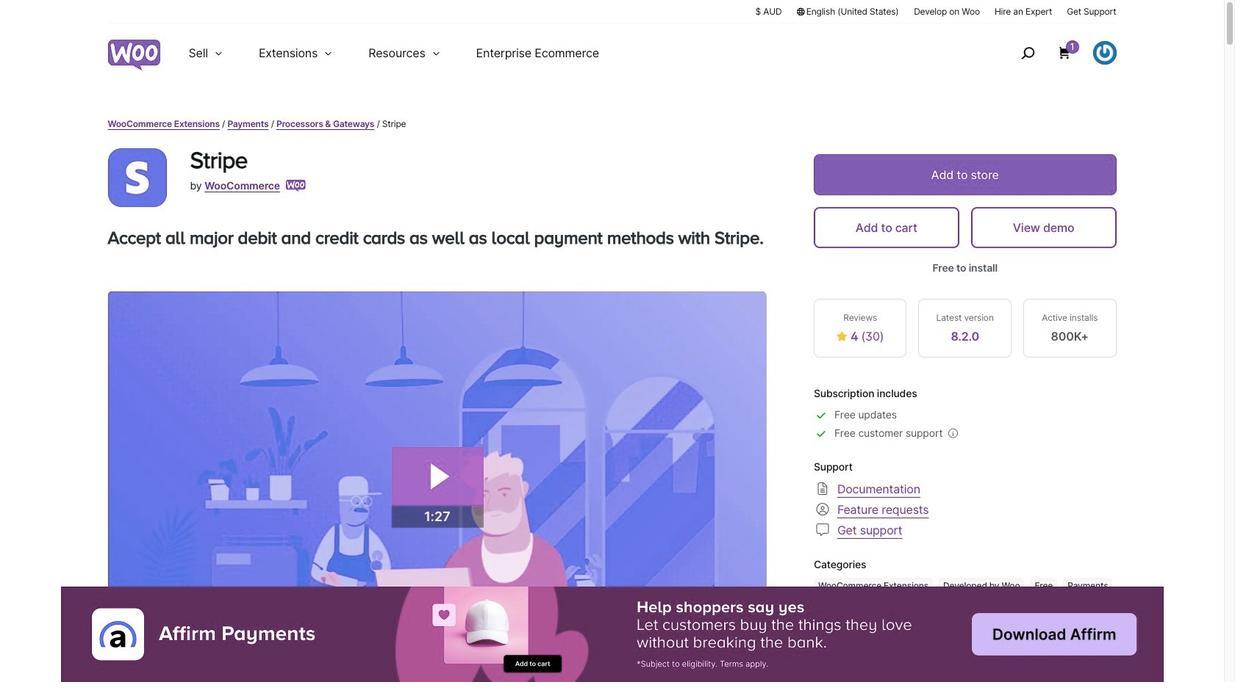 Task type: describe. For each thing, give the bounding box(es) containing it.
message image
[[814, 522, 831, 539]]

product icon image
[[108, 149, 167, 207]]

service navigation menu element
[[989, 29, 1116, 77]]

open account menu image
[[1093, 41, 1116, 65]]

developed by woocommerce image
[[286, 180, 306, 192]]

file lines image
[[814, 480, 831, 498]]

search image
[[1016, 41, 1039, 65]]



Task type: locate. For each thing, give the bounding box(es) containing it.
circle user image
[[814, 501, 831, 519]]

breadcrumb element
[[108, 118, 1116, 131]]



